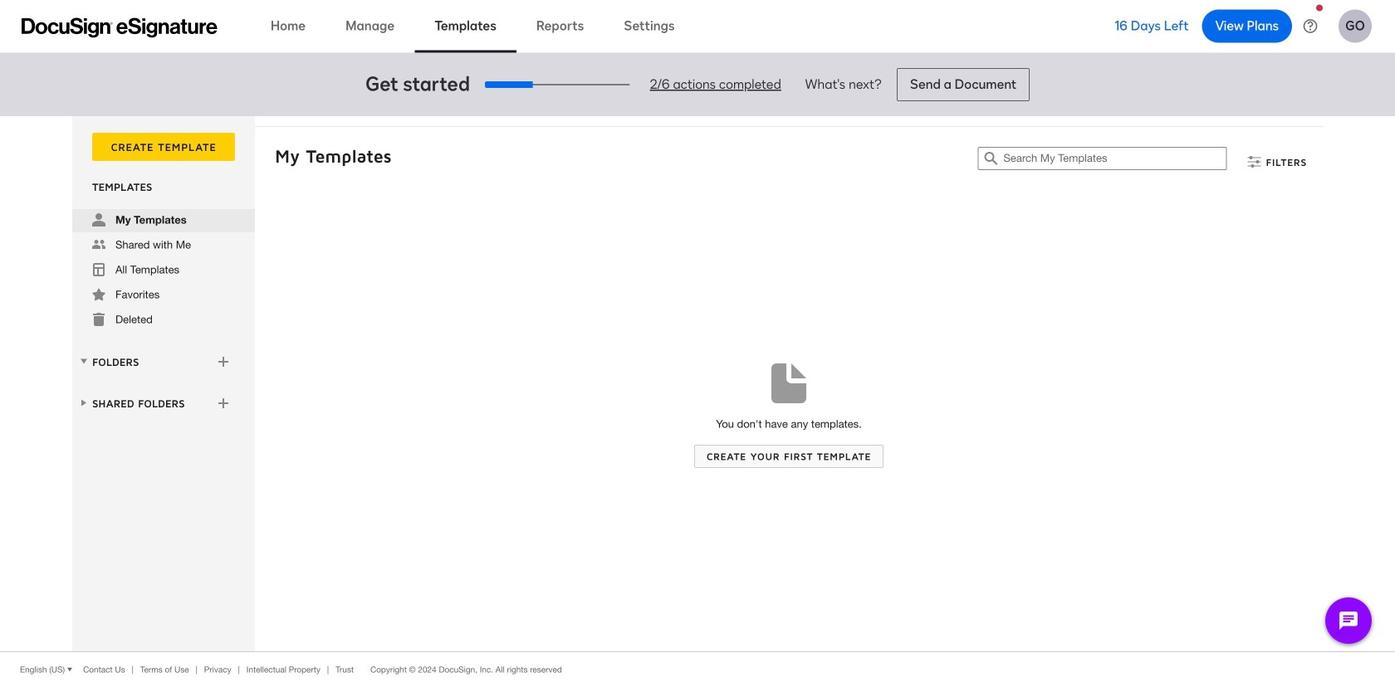 Task type: locate. For each thing, give the bounding box(es) containing it.
shared image
[[92, 238, 106, 252]]

Search My Templates text field
[[1004, 148, 1227, 169]]

view folders image
[[77, 355, 91, 368]]

more info region
[[0, 652, 1396, 688]]



Task type: vqa. For each thing, say whether or not it's contained in the screenshot.
DocuSignLogo
no



Task type: describe. For each thing, give the bounding box(es) containing it.
trash image
[[92, 313, 106, 327]]

templates image
[[92, 263, 106, 277]]

user image
[[92, 214, 106, 227]]

star filled image
[[92, 288, 106, 302]]

view shared folders image
[[77, 397, 91, 410]]

secondary navigation region
[[72, 116, 1328, 652]]

docusign esignature image
[[22, 18, 218, 38]]



